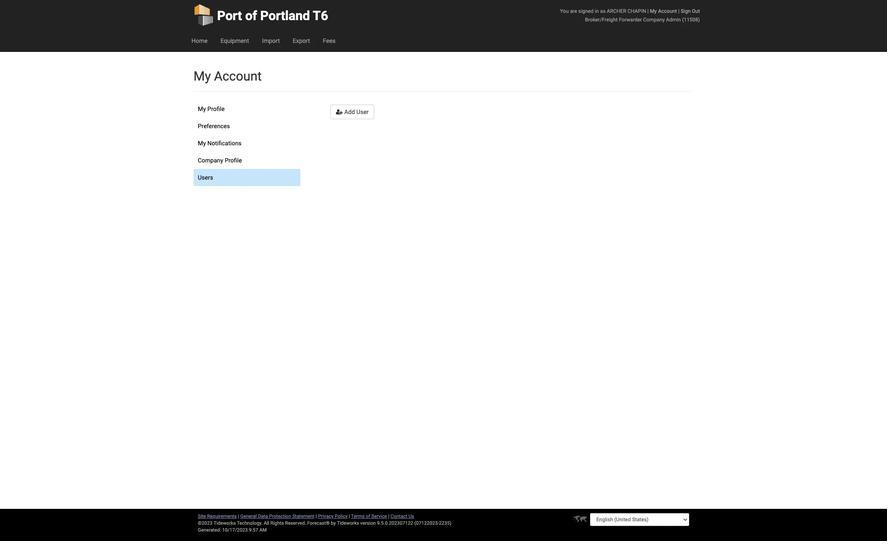 Task type: vqa. For each thing, say whether or not it's contained in the screenshot.
port of portland t6 link
yes



Task type: describe. For each thing, give the bounding box(es) containing it.
forwarder
[[619, 17, 642, 23]]

statement
[[292, 514, 315, 520]]

privacy
[[318, 514, 334, 520]]

| up forecast®
[[316, 514, 317, 520]]

export
[[293, 37, 310, 44]]

| left "sign"
[[679, 8, 680, 14]]

10/17/2023
[[222, 528, 248, 534]]

my for my account
[[194, 69, 211, 84]]

all
[[264, 521, 269, 527]]

general
[[240, 514, 257, 520]]

broker/freight
[[585, 17, 618, 23]]

my inside you are signed in as archer chapin | my account | sign out broker/freight forwarder company admin (11508)
[[650, 8, 657, 14]]

tideworks
[[337, 521, 359, 527]]

1 vertical spatial account
[[214, 69, 262, 84]]

home button
[[185, 30, 214, 52]]

version
[[360, 521, 376, 527]]

you
[[560, 8, 569, 14]]

rights
[[270, 521, 284, 527]]

contact
[[391, 514, 408, 520]]

protection
[[269, 514, 291, 520]]

general data protection statement link
[[240, 514, 315, 520]]

site requirements | general data protection statement | privacy policy | terms of service | contact us ©2023 tideworks technology. all rights reserved. forecast® by tideworks version 9.5.0.202307122 (07122023-2235) generated: 10/17/2023 9:57 am
[[198, 514, 452, 534]]

are
[[570, 8, 577, 14]]

service
[[372, 514, 387, 520]]

user plus image
[[336, 109, 343, 115]]

requirements
[[207, 514, 237, 520]]

terms
[[351, 514, 365, 520]]

| left general
[[238, 514, 239, 520]]

my profile
[[198, 106, 225, 112]]

notifications
[[208, 140, 242, 147]]

export button
[[286, 30, 317, 52]]

archer
[[607, 8, 627, 14]]

sign
[[681, 8, 691, 14]]

terms of service link
[[351, 514, 387, 520]]

you are signed in as archer chapin | my account | sign out broker/freight forwarder company admin (11508)
[[560, 8, 700, 23]]

policy
[[335, 514, 348, 520]]

chapin
[[628, 8, 646, 14]]

sign out link
[[681, 8, 700, 14]]

my notifications
[[198, 140, 242, 147]]

profile for my profile
[[208, 106, 225, 112]]

out
[[692, 8, 700, 14]]

by
[[331, 521, 336, 527]]

2235)
[[439, 521, 452, 527]]

add user
[[343, 109, 369, 115]]

©2023 tideworks
[[198, 521, 236, 527]]

portland
[[260, 8, 310, 23]]

preferences
[[198, 123, 230, 130]]

import button
[[256, 30, 286, 52]]

port
[[217, 8, 242, 23]]

| right chapin
[[648, 8, 649, 14]]

reserved.
[[285, 521, 306, 527]]

generated:
[[198, 528, 221, 534]]

admin
[[666, 17, 681, 23]]

9:57
[[249, 528, 258, 534]]

port of portland t6 link
[[194, 0, 328, 30]]

import
[[262, 37, 280, 44]]

my for my notifications
[[198, 140, 206, 147]]



Task type: locate. For each thing, give the bounding box(es) containing it.
home
[[191, 37, 208, 44]]

company
[[644, 17, 665, 23], [198, 157, 223, 164]]

user
[[357, 109, 369, 115]]

users
[[198, 174, 213, 181]]

of inside site requirements | general data protection statement | privacy policy | terms of service | contact us ©2023 tideworks technology. all rights reserved. forecast® by tideworks version 9.5.0.202307122 (07122023-2235) generated: 10/17/2023 9:57 am
[[366, 514, 370, 520]]

my down the preferences
[[198, 140, 206, 147]]

of inside "link"
[[245, 8, 257, 23]]

1 vertical spatial profile
[[225, 157, 242, 164]]

account
[[658, 8, 677, 14], [214, 69, 262, 84]]

of
[[245, 8, 257, 23], [366, 514, 370, 520]]

fees button
[[317, 30, 342, 52]]

add
[[344, 109, 355, 115]]

company profile
[[198, 157, 242, 164]]

signed
[[579, 8, 594, 14]]

0 horizontal spatial of
[[245, 8, 257, 23]]

data
[[258, 514, 268, 520]]

fees
[[323, 37, 336, 44]]

equipment button
[[214, 30, 256, 52]]

my account
[[194, 69, 262, 84]]

company inside you are signed in as archer chapin | my account | sign out broker/freight forwarder company admin (11508)
[[644, 17, 665, 23]]

0 vertical spatial company
[[644, 17, 665, 23]]

privacy policy link
[[318, 514, 348, 520]]

forecast®
[[307, 521, 330, 527]]

technology.
[[237, 521, 263, 527]]

(07122023-
[[415, 521, 439, 527]]

1 vertical spatial of
[[366, 514, 370, 520]]

0 horizontal spatial account
[[214, 69, 262, 84]]

my
[[650, 8, 657, 14], [194, 69, 211, 84], [198, 106, 206, 112], [198, 140, 206, 147]]

company up users
[[198, 157, 223, 164]]

1 horizontal spatial of
[[366, 514, 370, 520]]

in
[[595, 8, 599, 14]]

t6
[[313, 8, 328, 23]]

my up the preferences
[[198, 106, 206, 112]]

0 horizontal spatial company
[[198, 157, 223, 164]]

site
[[198, 514, 206, 520]]

|
[[648, 8, 649, 14], [679, 8, 680, 14], [238, 514, 239, 520], [316, 514, 317, 520], [349, 514, 350, 520], [388, 514, 390, 520]]

contact us link
[[391, 514, 414, 520]]

profile up the preferences
[[208, 106, 225, 112]]

9.5.0.202307122
[[377, 521, 413, 527]]

my account link
[[650, 8, 677, 14]]

my up my profile
[[194, 69, 211, 84]]

us
[[409, 514, 414, 520]]

1 horizontal spatial account
[[658, 8, 677, 14]]

1 horizontal spatial company
[[644, 17, 665, 23]]

account inside you are signed in as archer chapin | my account | sign out broker/freight forwarder company admin (11508)
[[658, 8, 677, 14]]

site requirements link
[[198, 514, 237, 520]]

my right chapin
[[650, 8, 657, 14]]

of right port
[[245, 8, 257, 23]]

company down my account link
[[644, 17, 665, 23]]

0 vertical spatial account
[[658, 8, 677, 14]]

account down equipment
[[214, 69, 262, 84]]

account up the admin
[[658, 8, 677, 14]]

profile for company profile
[[225, 157, 242, 164]]

0 vertical spatial of
[[245, 8, 257, 23]]

| up the 9.5.0.202307122
[[388, 514, 390, 520]]

equipment
[[221, 37, 249, 44]]

profile down notifications
[[225, 157, 242, 164]]

0 vertical spatial profile
[[208, 106, 225, 112]]

as
[[600, 8, 606, 14]]

add user button
[[330, 105, 374, 119]]

profile
[[208, 106, 225, 112], [225, 157, 242, 164]]

(11508)
[[682, 17, 700, 23]]

of up version on the left bottom of page
[[366, 514, 370, 520]]

my for my profile
[[198, 106, 206, 112]]

| up the tideworks at the left of page
[[349, 514, 350, 520]]

1 vertical spatial company
[[198, 157, 223, 164]]

am
[[259, 528, 267, 534]]

port of portland t6
[[217, 8, 328, 23]]



